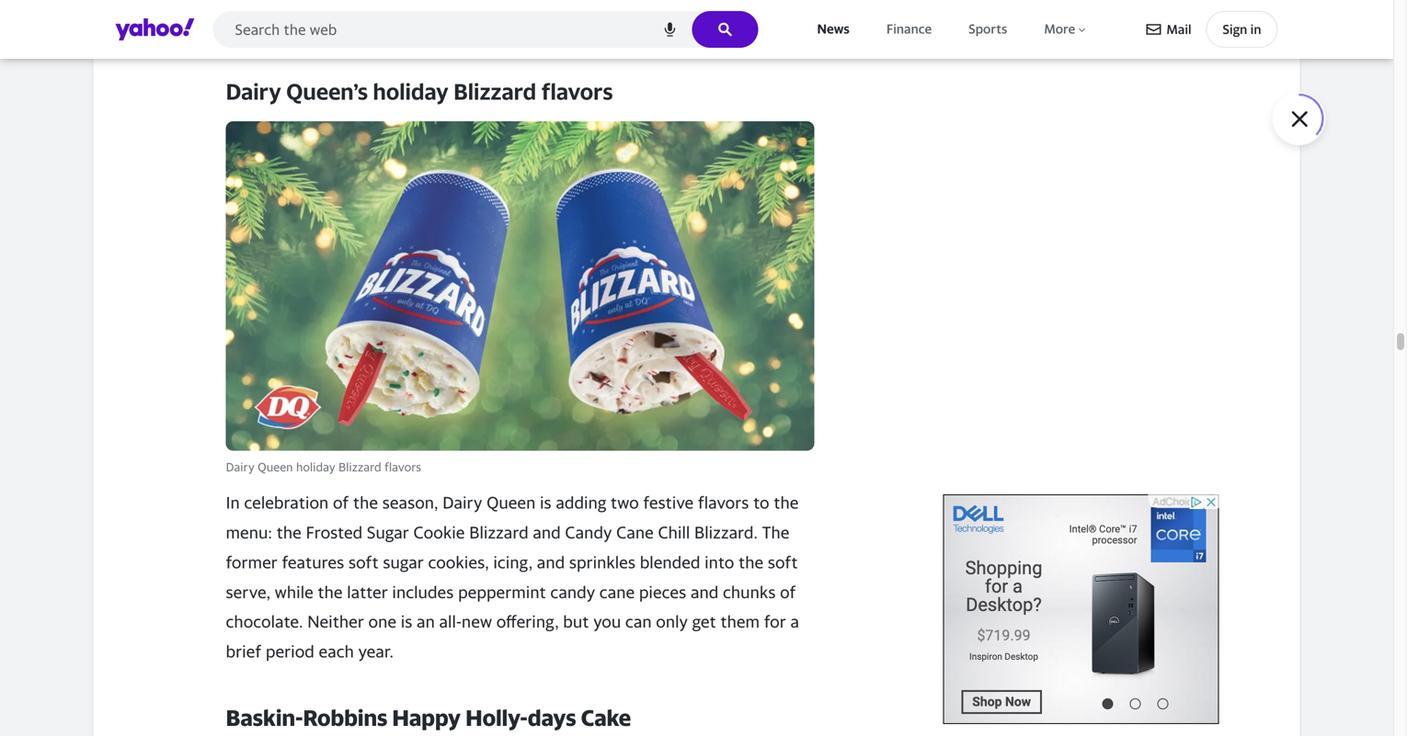 Task type: locate. For each thing, give the bounding box(es) containing it.
0 horizontal spatial queen
[[258, 460, 293, 475]]

1 horizontal spatial flavors
[[541, 78, 613, 105]]

soft up latter
[[349, 553, 379, 572]]

chocolate.
[[226, 612, 303, 632]]

holiday for queen
[[296, 460, 335, 475]]

blizzard up icing,
[[469, 523, 529, 543]]

former
[[226, 553, 278, 572]]

is
[[540, 493, 551, 513], [401, 612, 412, 632]]

dairy inside the in celebration of the season, dairy queen is adding two festive flavors to the menu: the frosted sugar cookie blizzard and candy cane chill blizzard. the former features soft sugar cookies, icing, and sprinkles blended into the soft serve, while the latter includes peppermint candy cane pieces and chunks of chocolate. neither one is an all-new offering, but you can only get them for a brief period each year.
[[442, 493, 482, 513]]

0 vertical spatial dairy
[[226, 78, 281, 105]]

of up frosted
[[333, 493, 349, 513]]

you
[[593, 612, 621, 632]]

soft down the
[[768, 553, 798, 572]]

baskin-robbins happy holly-days cake
[[226, 705, 631, 732]]

includes
[[392, 582, 454, 602]]

and left candy
[[533, 523, 561, 543]]

soft
[[349, 553, 379, 572], [768, 553, 798, 572]]

0 horizontal spatial holiday
[[296, 460, 335, 475]]

menu:
[[226, 523, 272, 543]]

0 vertical spatial queen
[[258, 460, 293, 475]]

holiday
[[373, 78, 448, 105], [296, 460, 335, 475]]

can
[[625, 612, 652, 632]]

0 horizontal spatial flavors
[[384, 460, 421, 475]]

flavors for dairy queen's holiday blizzard flavors
[[541, 78, 613, 105]]

blended
[[640, 553, 700, 572]]

cane
[[616, 523, 654, 543]]

0 vertical spatial flavors
[[541, 78, 613, 105]]

news
[[817, 21, 850, 36]]

only
[[656, 612, 688, 632]]

0 vertical spatial blizzard
[[454, 78, 536, 105]]

the up 'chunks'
[[738, 553, 763, 572]]

toolbar containing mail
[[1146, 11, 1278, 48]]

and up 'candy'
[[537, 553, 565, 572]]

is left adding
[[540, 493, 551, 513]]

dairy left the queen's
[[226, 78, 281, 105]]

sugar
[[367, 523, 409, 543]]

1 vertical spatial advertisement region
[[943, 495, 1219, 724]]

1 horizontal spatial holiday
[[373, 78, 448, 105]]

cookie
[[413, 523, 465, 543]]

queen up "celebration"
[[258, 460, 293, 475]]

of up a
[[780, 582, 796, 602]]

in celebration of the season, dairy queen is adding two festive flavors to the menu: the frosted sugar cookie blizzard and candy cane chill blizzard. the former features soft sugar cookies, icing, and sprinkles blended into the soft serve, while the latter includes peppermint candy cane pieces and chunks of chocolate. neither one is an all-new offering, but you can only get them for a brief period each year.
[[226, 493, 799, 662]]

queen
[[258, 460, 293, 475], [487, 493, 536, 513]]

in
[[226, 493, 240, 513]]

and up get
[[691, 582, 719, 602]]

dairy up the cookie
[[442, 493, 482, 513]]

0 vertical spatial advertisement region
[[943, 0, 1219, 35]]

0 vertical spatial holiday
[[373, 78, 448, 105]]

blizzard down search query text box on the top
[[454, 78, 536, 105]]

candy
[[565, 523, 612, 543]]

2 vertical spatial flavors
[[698, 493, 749, 513]]

Search query text field
[[213, 11, 758, 48]]

toolbar
[[1146, 11, 1278, 48]]

2 advertisement region from the top
[[943, 495, 1219, 724]]

more
[[1044, 21, 1075, 36]]

blizzard
[[454, 78, 536, 105], [338, 460, 381, 475], [469, 523, 529, 543]]

1 vertical spatial queen
[[487, 493, 536, 513]]

finance
[[886, 21, 932, 36]]

features
[[282, 553, 344, 572]]

2 vertical spatial blizzard
[[469, 523, 529, 543]]

all-
[[439, 612, 462, 632]]

0 vertical spatial and
[[533, 523, 561, 543]]

the
[[762, 523, 789, 543]]

icing,
[[493, 553, 533, 572]]

of
[[333, 493, 349, 513], [780, 582, 796, 602]]

2 horizontal spatial flavors
[[698, 493, 749, 513]]

for
[[764, 612, 786, 632]]

queen's
[[286, 78, 368, 105]]

holiday right the queen's
[[373, 78, 448, 105]]

blizzard for dairy queen's holiday blizzard flavors
[[454, 78, 536, 105]]

dairy up the "in"
[[226, 460, 255, 475]]

the
[[353, 493, 378, 513], [774, 493, 799, 513], [276, 523, 301, 543], [738, 553, 763, 572], [318, 582, 343, 602]]

queen up icing,
[[487, 493, 536, 513]]

mail
[[1166, 22, 1191, 37]]

1 vertical spatial dairy
[[226, 460, 255, 475]]

flavors
[[541, 78, 613, 105], [384, 460, 421, 475], [698, 493, 749, 513]]

holiday up "celebration"
[[296, 460, 335, 475]]

1 soft from the left
[[349, 553, 379, 572]]

dairy queen's holiday blizzard flavors
[[226, 78, 613, 105]]

season,
[[382, 493, 438, 513]]

1 vertical spatial blizzard
[[338, 460, 381, 475]]

1 horizontal spatial queen
[[487, 493, 536, 513]]

None search field
[[213, 11, 758, 53]]

cake
[[581, 705, 631, 732]]

finance link
[[883, 17, 935, 41]]

blizzard for dairy queen holiday blizzard flavors
[[338, 460, 381, 475]]

to
[[753, 493, 769, 513]]

0 vertical spatial is
[[540, 493, 551, 513]]

frosted
[[306, 523, 363, 543]]

blizzard up frosted
[[338, 460, 381, 475]]

and
[[533, 523, 561, 543], [537, 553, 565, 572], [691, 582, 719, 602]]

advertisement region
[[943, 0, 1219, 35], [943, 495, 1219, 724]]

adding
[[556, 493, 606, 513]]

1 vertical spatial holiday
[[296, 460, 335, 475]]

1 vertical spatial of
[[780, 582, 796, 602]]

festive
[[643, 493, 694, 513]]

news link
[[813, 17, 853, 41]]

latter
[[347, 582, 388, 602]]

1 horizontal spatial soft
[[768, 553, 798, 572]]

0 horizontal spatial is
[[401, 612, 412, 632]]

0 horizontal spatial soft
[[349, 553, 379, 572]]

is left an
[[401, 612, 412, 632]]

dairy
[[226, 78, 281, 105], [226, 460, 255, 475], [442, 493, 482, 513]]

flavors inside the in celebration of the season, dairy queen is adding two festive flavors to the menu: the frosted sugar cookie blizzard and candy cane chill blizzard. the former features soft sugar cookies, icing, and sprinkles blended into the soft serve, while the latter includes peppermint candy cane pieces and chunks of chocolate. neither one is an all-new offering, but you can only get them for a brief period each year.
[[698, 493, 749, 513]]

2 vertical spatial dairy
[[442, 493, 482, 513]]

0 horizontal spatial of
[[333, 493, 349, 513]]

1 vertical spatial flavors
[[384, 460, 421, 475]]

0 vertical spatial of
[[333, 493, 349, 513]]

more button
[[1040, 17, 1091, 41]]

pieces
[[639, 582, 686, 602]]



Task type: describe. For each thing, give the bounding box(es) containing it.
the right to
[[774, 493, 799, 513]]

2 vertical spatial and
[[691, 582, 719, 602]]

candy
[[550, 582, 595, 602]]

dairy queen holiday blizzard flavors
[[226, 460, 421, 475]]

new
[[462, 612, 492, 632]]

get
[[692, 612, 716, 632]]

while
[[275, 582, 313, 602]]

chunks
[[723, 582, 776, 602]]

1 horizontal spatial of
[[780, 582, 796, 602]]

each
[[319, 642, 354, 662]]

celebration
[[244, 493, 329, 513]]

1 vertical spatial is
[[401, 612, 412, 632]]

but
[[563, 612, 589, 632]]

neither
[[307, 612, 364, 632]]

dairy for dairy queen's holiday blizzard flavors
[[226, 78, 281, 105]]

happy
[[392, 705, 461, 732]]

queen inside the in celebration of the season, dairy queen is adding two festive flavors to the menu: the frosted sugar cookie blizzard and candy cane chill blizzard. the former features soft sugar cookies, icing, and sprinkles blended into the soft serve, while the latter includes peppermint candy cane pieces and chunks of chocolate. neither one is an all-new offering, but you can only get them for a brief period each year.
[[487, 493, 536, 513]]

sports link
[[965, 17, 1011, 41]]

offering,
[[496, 612, 559, 632]]

a
[[790, 612, 799, 632]]

search image
[[718, 22, 732, 37]]

blizzard inside the in celebration of the season, dairy queen is adding two festive flavors to the menu: the frosted sugar cookie blizzard and candy cane chill blizzard. the former features soft sugar cookies, icing, and sprinkles blended into the soft serve, while the latter includes peppermint candy cane pieces and chunks of chocolate. neither one is an all-new offering, but you can only get them for a brief period each year.
[[469, 523, 529, 543]]

period
[[266, 642, 314, 662]]

mail link
[[1146, 13, 1191, 46]]

sign in
[[1223, 22, 1261, 37]]

dairy for dairy queen holiday blizzard flavors
[[226, 460, 255, 475]]

sign in link
[[1206, 11, 1278, 48]]

the down "celebration"
[[276, 523, 301, 543]]

brief
[[226, 642, 261, 662]]

sign
[[1223, 22, 1247, 37]]

days
[[528, 705, 576, 732]]

cane
[[599, 582, 635, 602]]

an
[[417, 612, 435, 632]]

dairy queen holiday blizzard flavors image
[[226, 122, 814, 453]]

sprinkles
[[569, 553, 635, 572]]

peppermint
[[458, 582, 546, 602]]

1 horizontal spatial is
[[540, 493, 551, 513]]

1 vertical spatial and
[[537, 553, 565, 572]]

sugar
[[383, 553, 424, 572]]

sports
[[969, 21, 1007, 36]]

serve,
[[226, 582, 270, 602]]

year.
[[358, 642, 394, 662]]

baskin-
[[226, 705, 303, 732]]

one
[[368, 612, 396, 632]]

two
[[611, 493, 639, 513]]

1 advertisement region from the top
[[943, 0, 1219, 35]]

the up neither
[[318, 582, 343, 602]]

the up sugar
[[353, 493, 378, 513]]

holiday for queen's
[[373, 78, 448, 105]]

robbins
[[303, 705, 387, 732]]

flavors for dairy queen holiday blizzard flavors
[[384, 460, 421, 475]]

holly-
[[465, 705, 528, 732]]

chill
[[658, 523, 690, 543]]

cookies,
[[428, 553, 489, 572]]

in
[[1250, 22, 1261, 37]]

into
[[705, 553, 734, 572]]

them
[[720, 612, 760, 632]]

blizzard.
[[694, 523, 758, 543]]

2 soft from the left
[[768, 553, 798, 572]]



Task type: vqa. For each thing, say whether or not it's contained in the screenshot.
the middle Trump
no



